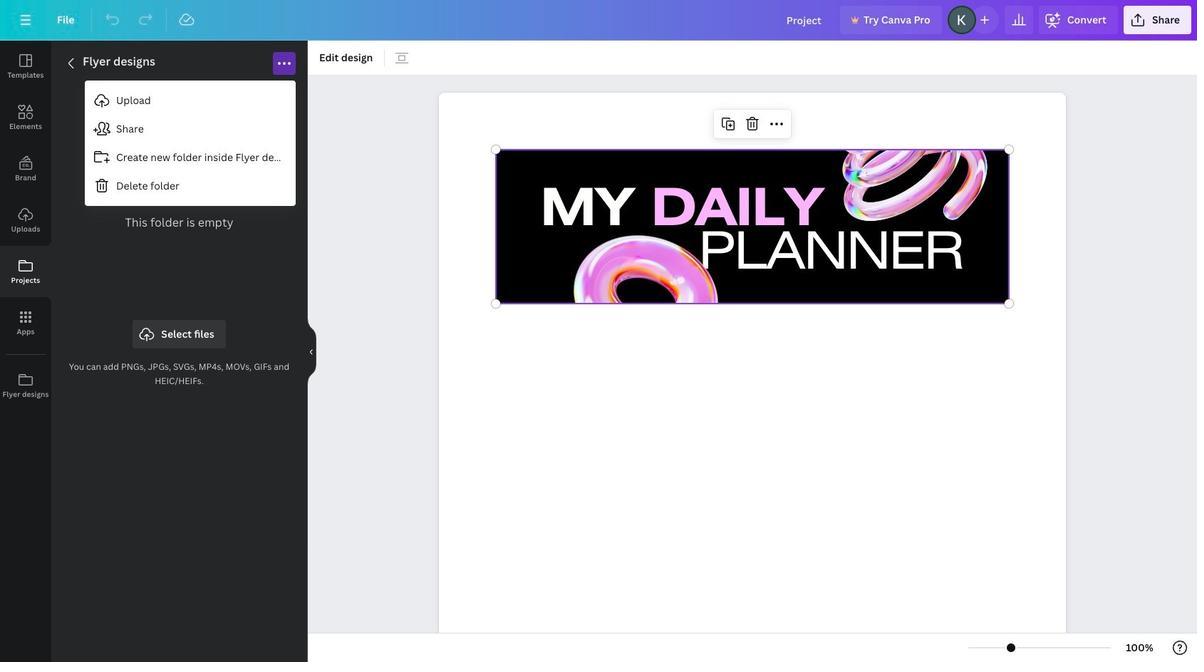 Task type: describe. For each thing, give the bounding box(es) containing it.
hide image
[[307, 317, 316, 386]]

Design title text field
[[775, 6, 834, 34]]



Task type: vqa. For each thing, say whether or not it's contained in the screenshot.
the Main menu bar on the top of the page
yes



Task type: locate. For each thing, give the bounding box(es) containing it.
side panel tab list
[[0, 41, 51, 411]]

main menu bar
[[0, 0, 1197, 41]]

Zoom button
[[1117, 636, 1163, 659]]

None text field
[[439, 85, 1066, 662]]



